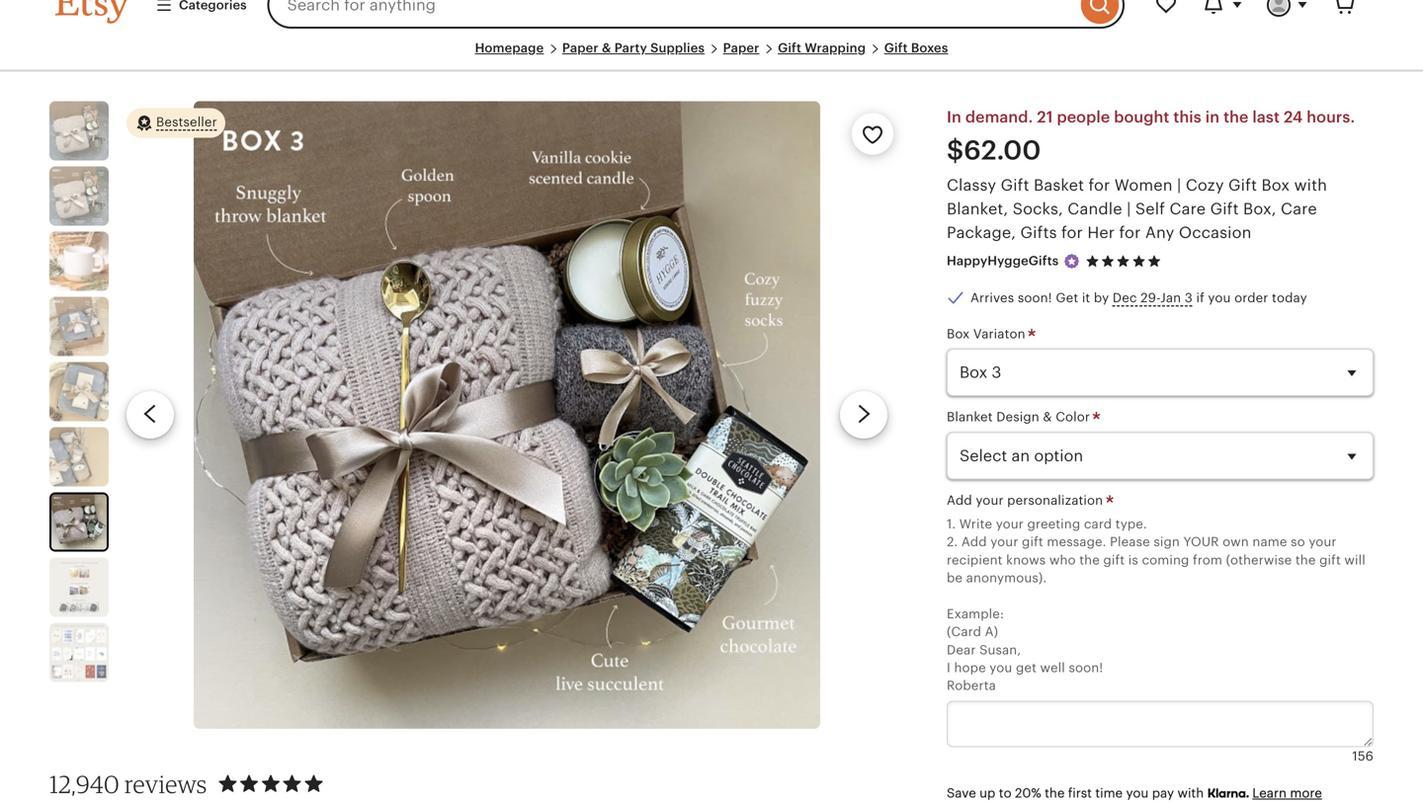 Task type: describe. For each thing, give the bounding box(es) containing it.
susan,
[[980, 643, 1022, 658]]

bestseller
[[156, 115, 217, 129]]

your right so
[[1309, 535, 1337, 550]]

classy gift basket for women cozy gift box with blanket image 3 image
[[49, 232, 109, 291]]

your
[[1184, 535, 1220, 550]]

in
[[947, 108, 962, 126]]

a)
[[985, 625, 999, 640]]

well
[[1041, 661, 1066, 676]]

socks,
[[1013, 200, 1064, 218]]

if
[[1197, 291, 1205, 306]]

today
[[1272, 291, 1308, 306]]

box,
[[1244, 200, 1277, 218]]

happyhyggegifts
[[947, 254, 1059, 269]]

with for pay
[[1178, 786, 1204, 801]]

hope
[[954, 661, 986, 676]]

dec
[[1113, 291, 1138, 306]]

her
[[1088, 224, 1115, 242]]

classy gift basket for women cozy gift box with blanket image 4 image
[[49, 297, 109, 356]]

get
[[1016, 661, 1037, 676]]

2 care from the left
[[1281, 200, 1318, 218]]

add your personalization
[[947, 493, 1107, 508]]

classy gift basket for women | cozy gift box with blanket, socks, candle | self care gift box, care package, gifts for her for any occasion
[[947, 177, 1328, 242]]

in demand. 21 people bought this in the last 24 hours. $62.00
[[947, 108, 1356, 165]]

please
[[1110, 535, 1151, 550]]

anonymous).
[[967, 571, 1047, 586]]

12,940
[[49, 770, 119, 799]]

candle
[[1068, 200, 1123, 218]]

save
[[947, 786, 977, 801]]

blanket,
[[947, 200, 1009, 218]]

box variaton
[[947, 327, 1029, 342]]

greeting
[[1028, 517, 1081, 532]]

classy gift basket for women cozy gift box with blanket image 9 image
[[49, 623, 109, 683]]

bought
[[1114, 108, 1170, 126]]

wrapping
[[805, 41, 866, 55]]

more
[[1291, 786, 1323, 801]]

hours.
[[1307, 108, 1356, 126]]

1 vertical spatial &
[[1043, 410, 1053, 425]]

1 vertical spatial box
[[947, 327, 970, 342]]

(card
[[947, 625, 982, 640]]

with for box
[[1295, 177, 1328, 194]]

by
[[1094, 291, 1110, 306]]

first
[[1069, 786, 1092, 801]]

will
[[1345, 553, 1366, 568]]

1 horizontal spatial classy gift basket for women cozy gift box with blanket image 7 image
[[194, 101, 820, 729]]

self
[[1136, 200, 1166, 218]]

classy gift basket for women cozy gift box with blanket image 2 image
[[49, 167, 109, 226]]

occasion
[[1179, 224, 1252, 242]]

$62.00
[[947, 136, 1042, 165]]

this
[[1174, 108, 1202, 126]]

paper & party supplies
[[562, 41, 705, 55]]

arrives soon! get it by dec 29-jan 3 if you order today
[[971, 291, 1308, 306]]

29-
[[1141, 291, 1161, 306]]

you for soon!
[[990, 661, 1013, 676]]

pay
[[1152, 786, 1175, 801]]

basket
[[1034, 177, 1085, 194]]

Search for anything text field
[[268, 0, 1077, 29]]

classy
[[947, 177, 997, 194]]

learn
[[1253, 786, 1287, 801]]

soon!
[[1069, 661, 1104, 676]]

type.
[[1116, 517, 1148, 532]]

12,940 reviews
[[49, 770, 207, 799]]

supplies
[[651, 41, 705, 55]]

klarna.
[[1208, 786, 1249, 802]]

star_seller image
[[1063, 253, 1081, 271]]

the down so
[[1296, 553, 1316, 568]]

demand.
[[966, 108, 1033, 126]]

1.
[[947, 517, 956, 532]]

from
[[1193, 553, 1223, 568]]

classy gift basket for women cozy gift box with blanket image 5 image
[[49, 362, 109, 422]]

0 vertical spatial |
[[1178, 177, 1182, 194]]

24
[[1284, 108, 1303, 126]]

add inside 1. write your greeting card type. 2. add your gift message. please sign your own name so your recipient knows who the gift is coming from (otherwise the gift will be anonymous).
[[962, 535, 987, 550]]

0 horizontal spatial for
[[1062, 224, 1083, 242]]

package,
[[947, 224, 1016, 242]]

homepage
[[475, 41, 544, 55]]

paper link
[[723, 41, 760, 55]]

21
[[1037, 108, 1053, 126]]

time
[[1096, 786, 1123, 801]]

example: (card a) dear susan, i hope you get well soon! roberta
[[947, 607, 1104, 694]]

in
[[1206, 108, 1220, 126]]

2 horizontal spatial gift
[[1320, 553, 1341, 568]]

example:
[[947, 607, 1004, 622]]

1. write your greeting card type. 2. add your gift message. please sign your own name so your recipient knows who the gift is coming from (otherwise the gift will be anonymous).
[[947, 517, 1366, 586]]

up
[[980, 786, 996, 801]]

message.
[[1047, 535, 1107, 550]]

gift wrapping link
[[778, 41, 866, 55]]

paper for paper & party supplies
[[562, 41, 599, 55]]

1 care from the left
[[1170, 200, 1206, 218]]

2 horizontal spatial you
[[1209, 291, 1231, 306]]



Task type: vqa. For each thing, say whether or not it's contained in the screenshot.
DELIVER TO UNITED STATES, 07430
no



Task type: locate. For each thing, give the bounding box(es) containing it.
1 horizontal spatial gift
[[1104, 553, 1125, 568]]

gift boxes link
[[885, 41, 949, 55]]

0 vertical spatial with
[[1295, 177, 1328, 194]]

last
[[1253, 108, 1280, 126]]

it
[[1082, 291, 1091, 306]]

box
[[1262, 177, 1290, 194], [947, 327, 970, 342]]

0 horizontal spatial box
[[947, 327, 970, 342]]

blanket
[[947, 410, 993, 425]]

with
[[1295, 177, 1328, 194], [1178, 786, 1204, 801]]

1 vertical spatial |
[[1127, 200, 1131, 218]]

personalization
[[1008, 493, 1104, 508]]

own
[[1223, 535, 1249, 550]]

you inside example: (card a) dear susan, i hope you get well soon! roberta
[[990, 661, 1013, 676]]

women
[[1115, 177, 1173, 194]]

Add your personalization text field
[[947, 701, 1374, 748]]

you for klarna.
[[1127, 786, 1149, 801]]

box inside classy gift basket for women | cozy gift box with blanket, socks, candle | self care gift box, care package, gifts for her for any occasion
[[1262, 177, 1290, 194]]

1 horizontal spatial &
[[1043, 410, 1053, 425]]

people
[[1057, 108, 1111, 126]]

0 horizontal spatial paper
[[562, 41, 599, 55]]

(otherwise
[[1227, 553, 1292, 568]]

you inside save up to 20% the first time you pay with klarna. learn more
[[1127, 786, 1149, 801]]

1 horizontal spatial you
[[1127, 786, 1149, 801]]

write
[[960, 517, 993, 532]]

i
[[947, 661, 951, 676]]

menu bar containing homepage
[[55, 41, 1368, 72]]

0 horizontal spatial you
[[990, 661, 1013, 676]]

1 horizontal spatial box
[[1262, 177, 1290, 194]]

156
[[1353, 749, 1374, 764]]

gift left wrapping
[[778, 41, 802, 55]]

dear
[[947, 643, 976, 658]]

gift
[[1022, 535, 1044, 550], [1104, 553, 1125, 568], [1320, 553, 1341, 568]]

gift up socks,
[[1001, 177, 1030, 194]]

add up recipient
[[962, 535, 987, 550]]

you left pay
[[1127, 786, 1149, 801]]

banner
[[20, 0, 1404, 41]]

1 paper from the left
[[562, 41, 599, 55]]

to
[[999, 786, 1012, 801]]

the inside save up to 20% the first time you pay with klarna. learn more
[[1045, 786, 1065, 801]]

1 vertical spatial add
[[962, 535, 987, 550]]

0 horizontal spatial care
[[1170, 200, 1206, 218]]

&
[[602, 41, 611, 55], [1043, 410, 1053, 425]]

with inside classy gift basket for women | cozy gift box with blanket, socks, candle | self care gift box, care package, gifts for her for any occasion
[[1295, 177, 1328, 194]]

for
[[1089, 177, 1111, 194], [1062, 224, 1083, 242], [1120, 224, 1141, 242]]

for up star_seller image
[[1062, 224, 1083, 242]]

0 vertical spatial add
[[947, 493, 973, 508]]

gift up knows
[[1022, 535, 1044, 550]]

any
[[1146, 224, 1175, 242]]

classy gift basket for women cozy gift box with blanket image 7 image
[[194, 101, 820, 729], [51, 495, 107, 550]]

0 horizontal spatial |
[[1127, 200, 1131, 218]]

bestseller button
[[127, 107, 225, 139]]

classy gift basket for women cozy gift box with blanket image 6 image
[[49, 428, 109, 487]]

care
[[1170, 200, 1206, 218], [1281, 200, 1318, 218]]

with right pay
[[1178, 786, 1204, 801]]

card
[[1084, 517, 1112, 532]]

gifts
[[1021, 224, 1057, 242]]

1 vertical spatial you
[[990, 661, 1013, 676]]

who
[[1050, 553, 1076, 568]]

for right her
[[1120, 224, 1141, 242]]

1 vertical spatial with
[[1178, 786, 1204, 801]]

3
[[1185, 291, 1193, 306]]

for up candle on the right of page
[[1089, 177, 1111, 194]]

you
[[1209, 291, 1231, 306], [990, 661, 1013, 676], [1127, 786, 1149, 801]]

|
[[1178, 177, 1182, 194], [1127, 200, 1131, 218]]

2.
[[947, 535, 958, 550]]

sign
[[1154, 535, 1180, 550]]

you down susan,
[[990, 661, 1013, 676]]

0 vertical spatial &
[[602, 41, 611, 55]]

the
[[1224, 108, 1249, 126], [1080, 553, 1100, 568], [1296, 553, 1316, 568], [1045, 786, 1065, 801]]

variaton
[[974, 327, 1026, 342]]

classy gift basket for women cozy gift box with blanket image 1 image
[[49, 101, 109, 161]]

care down cozy
[[1170, 200, 1206, 218]]

1 horizontal spatial paper
[[723, 41, 760, 55]]

soon! get
[[1018, 291, 1079, 306]]

jan
[[1161, 291, 1182, 306]]

add up 1.
[[947, 493, 973, 508]]

the down the message.
[[1080, 553, 1100, 568]]

0 vertical spatial you
[[1209, 291, 1231, 306]]

& left color
[[1043, 410, 1053, 425]]

gift wrapping
[[778, 41, 866, 55]]

your up knows
[[991, 535, 1019, 550]]

paper for paper link
[[723, 41, 760, 55]]

happyhyggegifts link
[[947, 254, 1059, 269]]

2 vertical spatial you
[[1127, 786, 1149, 801]]

0 vertical spatial box
[[1262, 177, 1290, 194]]

0 horizontal spatial &
[[602, 41, 611, 55]]

paper left party
[[562, 41, 599, 55]]

roberta
[[947, 679, 997, 694]]

be
[[947, 571, 963, 586]]

2 paper from the left
[[723, 41, 760, 55]]

1 horizontal spatial |
[[1178, 177, 1182, 194]]

blanket design & color
[[947, 410, 1094, 425]]

your up write
[[976, 493, 1004, 508]]

gift left boxes
[[885, 41, 908, 55]]

color
[[1056, 410, 1090, 425]]

classy gift basket for women cozy gift box with blanket image 8 image
[[49, 558, 109, 617]]

& left party
[[602, 41, 611, 55]]

the left first
[[1045, 786, 1065, 801]]

add
[[947, 493, 973, 508], [962, 535, 987, 550]]

care right box,
[[1281, 200, 1318, 218]]

design
[[997, 410, 1040, 425]]

20%
[[1015, 786, 1042, 801]]

None search field
[[268, 0, 1125, 29]]

paper right supplies
[[723, 41, 760, 55]]

the inside 'in demand. 21 people bought this in the last 24 hours. $62.00'
[[1224, 108, 1249, 126]]

arrives
[[971, 291, 1015, 306]]

0 horizontal spatial with
[[1178, 786, 1204, 801]]

with down the 24
[[1295, 177, 1328, 194]]

1 horizontal spatial care
[[1281, 200, 1318, 218]]

party
[[615, 41, 647, 55]]

0 horizontal spatial classy gift basket for women cozy gift box with blanket image 7 image
[[51, 495, 107, 550]]

1 horizontal spatial with
[[1295, 177, 1328, 194]]

homepage link
[[475, 41, 544, 55]]

is
[[1129, 553, 1139, 568]]

cozy
[[1186, 177, 1225, 194]]

you right if at the right
[[1209, 291, 1231, 306]]

your down add your personalization
[[996, 517, 1024, 532]]

1 horizontal spatial for
[[1089, 177, 1111, 194]]

gift left is
[[1104, 553, 1125, 568]]

menu bar
[[55, 41, 1368, 72]]

the right in
[[1224, 108, 1249, 126]]

paper & party supplies link
[[562, 41, 705, 55]]

gift left will
[[1320, 553, 1341, 568]]

| left "self"
[[1127, 200, 1131, 218]]

name
[[1253, 535, 1288, 550]]

with inside save up to 20% the first time you pay with klarna. learn more
[[1178, 786, 1204, 801]]

| left cozy
[[1178, 177, 1182, 194]]

recipient
[[947, 553, 1003, 568]]

2 horizontal spatial for
[[1120, 224, 1141, 242]]

learn more button
[[1253, 786, 1323, 801]]

box left variaton
[[947, 327, 970, 342]]

coming
[[1142, 553, 1190, 568]]

0 horizontal spatial gift
[[1022, 535, 1044, 550]]

boxes
[[911, 41, 949, 55]]

box up box,
[[1262, 177, 1290, 194]]

save up to 20% the first time you pay with klarna. learn more
[[947, 786, 1323, 802]]

gift up occasion
[[1211, 200, 1239, 218]]

gift up box,
[[1229, 177, 1258, 194]]

so
[[1291, 535, 1306, 550]]

knows
[[1007, 553, 1046, 568]]

order
[[1235, 291, 1269, 306]]



